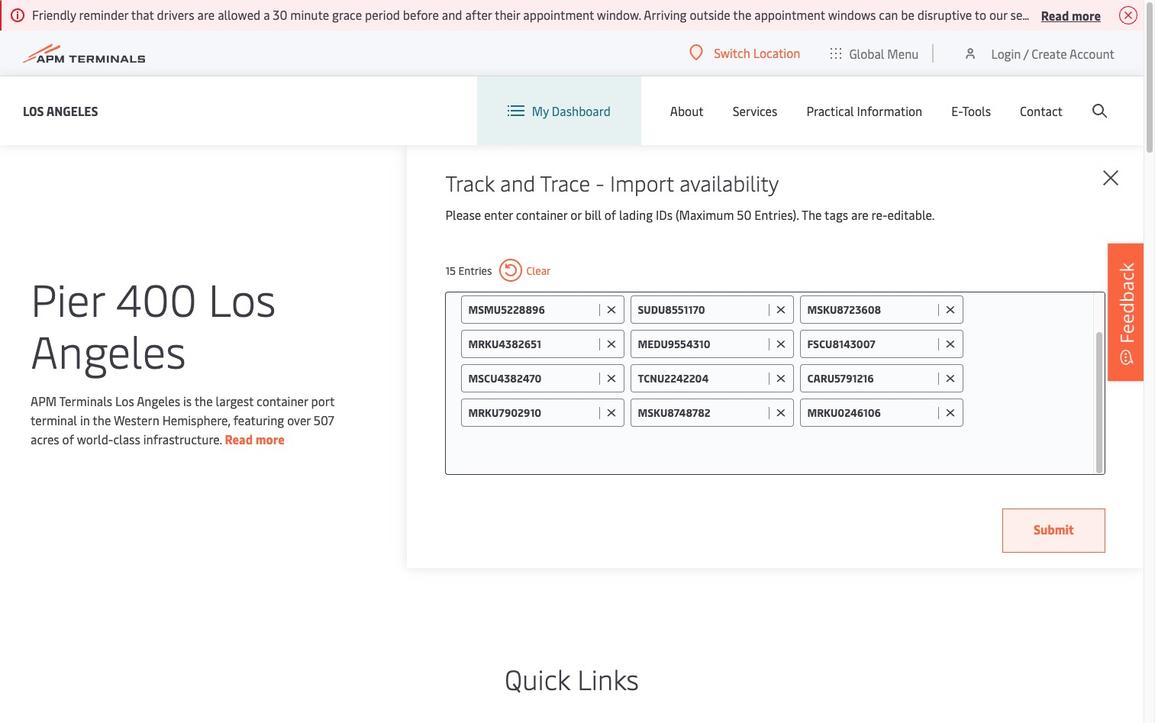 Task type: describe. For each thing, give the bounding box(es) containing it.
los for apm terminals los angeles is the largest container port terminal in the western hemisphere, featuring over 507 acres of world-class infrastructure.
[[115, 392, 134, 409]]

over
[[287, 411, 311, 428]]

and
[[500, 168, 536, 197]]

15
[[446, 263, 456, 278]]

of inside the apm terminals los angeles is the largest container port terminal in the western hemisphere, featuring over 507 acres of world-class infrastructure.
[[62, 430, 74, 447]]

availability
[[680, 168, 779, 197]]

e-tools button
[[952, 76, 991, 145]]

my
[[532, 102, 549, 119]]

port
[[311, 392, 334, 409]]

services button
[[733, 76, 778, 145]]

entries).
[[755, 206, 799, 223]]

infrastructure.
[[143, 430, 222, 447]]

practical information
[[807, 102, 923, 119]]

largest
[[216, 392, 254, 409]]

re-
[[872, 206, 888, 223]]

global menu
[[849, 45, 919, 61]]

account
[[1070, 45, 1115, 61]]

world-
[[77, 430, 113, 447]]

tools
[[962, 102, 991, 119]]

switch location button
[[690, 44, 801, 61]]

container inside the apm terminals los angeles is the largest container port terminal in the western hemisphere, featuring over 507 acres of world-class infrastructure.
[[257, 392, 308, 409]]

lading
[[619, 206, 653, 223]]

e-
[[952, 102, 962, 119]]

acres
[[31, 430, 59, 447]]

pier
[[31, 268, 105, 328]]

is
[[183, 392, 192, 409]]

read more button
[[1041, 5, 1101, 24]]

hemisphere,
[[162, 411, 230, 428]]

50
[[737, 206, 752, 223]]

please
[[446, 206, 481, 223]]

login / create account link
[[963, 31, 1115, 76]]

more for read more button
[[1072, 6, 1101, 23]]

global menu button
[[816, 30, 934, 76]]

tags
[[825, 206, 848, 223]]

los angeles link
[[23, 101, 98, 120]]

ids
[[656, 206, 673, 223]]

15 entries
[[446, 263, 492, 278]]

e-tools
[[952, 102, 991, 119]]

read more for read more link
[[225, 430, 285, 447]]

login
[[992, 45, 1021, 61]]

about button
[[670, 76, 704, 145]]

submit
[[1034, 521, 1074, 538]]

bill
[[585, 206, 602, 223]]

clear
[[526, 263, 551, 278]]

menu
[[888, 45, 919, 61]]

import
[[610, 168, 674, 197]]

0 vertical spatial angeles
[[46, 102, 98, 119]]

switch
[[714, 44, 750, 61]]

editable.
[[888, 206, 935, 223]]

create
[[1032, 45, 1067, 61]]

read more link
[[225, 430, 285, 447]]

more for read more link
[[256, 430, 285, 447]]

class
[[113, 430, 140, 447]]

practical
[[807, 102, 854, 119]]

my dashboard
[[532, 102, 611, 119]]

la secondary image
[[47, 389, 314, 618]]

global
[[849, 45, 885, 61]]

terminal
[[31, 411, 77, 428]]

services
[[733, 102, 778, 119]]

track and trace - import availability
[[446, 168, 779, 197]]

quick links
[[505, 660, 639, 697]]

my dashboard button
[[508, 76, 611, 145]]

close alert image
[[1119, 6, 1138, 24]]

1 horizontal spatial container
[[516, 206, 568, 223]]

read for read more button
[[1041, 6, 1069, 23]]

about
[[670, 102, 704, 119]]



Task type: locate. For each thing, give the bounding box(es) containing it.
read for read more link
[[225, 430, 253, 447]]

terminals
[[59, 392, 112, 409]]

0 vertical spatial los
[[23, 102, 44, 119]]

read
[[1041, 6, 1069, 23], [225, 430, 253, 447]]

of right acres
[[62, 430, 74, 447]]

/
[[1024, 45, 1029, 61]]

0 horizontal spatial container
[[257, 392, 308, 409]]

los inside 'pier 400 los angeles'
[[208, 268, 276, 328]]

track
[[446, 168, 495, 197]]

more
[[1072, 6, 1101, 23], [256, 430, 285, 447]]

1 horizontal spatial more
[[1072, 6, 1101, 23]]

please enter container or bill of lading ids (maximum 50 entries). the tags are re-editable.
[[446, 206, 935, 223]]

clear button
[[500, 259, 551, 282]]

of
[[605, 206, 616, 223], [62, 430, 74, 447]]

information
[[857, 102, 923, 119]]

apm
[[31, 392, 57, 409]]

Entered ID text field
[[468, 302, 596, 317], [638, 337, 765, 351], [807, 337, 935, 351], [468, 371, 596, 386], [638, 371, 765, 386]]

1 vertical spatial container
[[257, 392, 308, 409]]

1 vertical spatial of
[[62, 430, 74, 447]]

0 vertical spatial read
[[1041, 6, 1069, 23]]

or
[[571, 206, 582, 223]]

400
[[116, 268, 197, 328]]

angeles
[[46, 102, 98, 119], [31, 320, 186, 380], [137, 392, 180, 409]]

links
[[577, 660, 639, 697]]

0 vertical spatial of
[[605, 206, 616, 223]]

more inside button
[[1072, 6, 1101, 23]]

1 vertical spatial read more
[[225, 430, 285, 447]]

entries
[[458, 263, 492, 278]]

2 horizontal spatial los
[[208, 268, 276, 328]]

feedback
[[1114, 262, 1139, 343]]

feedback button
[[1108, 243, 1146, 381]]

apm terminals los angeles is the largest container port terminal in the western hemisphere, featuring over 507 acres of world-class infrastructure.
[[31, 392, 334, 447]]

Entered ID text field
[[638, 302, 765, 317], [807, 302, 935, 317], [468, 337, 596, 351], [807, 371, 935, 386], [468, 405, 596, 420], [638, 405, 765, 420], [807, 405, 935, 420]]

more down featuring
[[256, 430, 285, 447]]

los angeles
[[23, 102, 98, 119]]

pier 400 los angeles
[[31, 268, 276, 380]]

1 horizontal spatial read more
[[1041, 6, 1101, 23]]

contact button
[[1020, 76, 1063, 145]]

angeles for 400
[[31, 320, 186, 380]]

0 vertical spatial the
[[195, 392, 213, 409]]

location
[[753, 44, 801, 61]]

0 horizontal spatial of
[[62, 430, 74, 447]]

los for pier 400 los angeles
[[208, 268, 276, 328]]

read more down featuring
[[225, 430, 285, 447]]

western
[[114, 411, 159, 428]]

0 vertical spatial read more
[[1041, 6, 1101, 23]]

1 vertical spatial more
[[256, 430, 285, 447]]

1 horizontal spatial los
[[115, 392, 134, 409]]

dashboard
[[552, 102, 611, 119]]

0 horizontal spatial more
[[256, 430, 285, 447]]

1 vertical spatial angeles
[[31, 320, 186, 380]]

1 vertical spatial the
[[93, 411, 111, 428]]

0 vertical spatial container
[[516, 206, 568, 223]]

container
[[516, 206, 568, 223], [257, 392, 308, 409]]

switch location
[[714, 44, 801, 61]]

angeles inside the apm terminals los angeles is the largest container port terminal in the western hemisphere, featuring over 507 acres of world-class infrastructure.
[[137, 392, 180, 409]]

-
[[596, 168, 605, 197]]

container up over
[[257, 392, 308, 409]]

practical information button
[[807, 76, 923, 145]]

1 horizontal spatial of
[[605, 206, 616, 223]]

enter
[[484, 206, 513, 223]]

angeles for terminals
[[137, 392, 180, 409]]

the
[[802, 206, 822, 223]]

the
[[195, 392, 213, 409], [93, 411, 111, 428]]

the right in
[[93, 411, 111, 428]]

0 vertical spatial more
[[1072, 6, 1101, 23]]

1 vertical spatial los
[[208, 268, 276, 328]]

container left or
[[516, 206, 568, 223]]

read up login / create account at the right top of the page
[[1041, 6, 1069, 23]]

0 horizontal spatial read
[[225, 430, 253, 447]]

read down featuring
[[225, 430, 253, 447]]

0 horizontal spatial the
[[93, 411, 111, 428]]

los
[[23, 102, 44, 119], [208, 268, 276, 328], [115, 392, 134, 409]]

trace
[[540, 168, 590, 197]]

quick
[[505, 660, 571, 697]]

507
[[314, 411, 334, 428]]

1 horizontal spatial read
[[1041, 6, 1069, 23]]

los inside the apm terminals los angeles is the largest container port terminal in the western hemisphere, featuring over 507 acres of world-class infrastructure.
[[115, 392, 134, 409]]

2 vertical spatial angeles
[[137, 392, 180, 409]]

read more for read more button
[[1041, 6, 1101, 23]]

login / create account
[[992, 45, 1115, 61]]

1 horizontal spatial the
[[195, 392, 213, 409]]

in
[[80, 411, 90, 428]]

0 horizontal spatial los
[[23, 102, 44, 119]]

read more
[[1041, 6, 1101, 23], [225, 430, 285, 447]]

0 horizontal spatial read more
[[225, 430, 285, 447]]

2 vertical spatial los
[[115, 392, 134, 409]]

1 vertical spatial read
[[225, 430, 253, 447]]

read inside button
[[1041, 6, 1069, 23]]

(maximum
[[676, 206, 734, 223]]

contact
[[1020, 102, 1063, 119]]

angeles inside 'pier 400 los angeles'
[[31, 320, 186, 380]]

featuring
[[233, 411, 284, 428]]

more up account
[[1072, 6, 1101, 23]]

of right bill
[[605, 206, 616, 223]]

read more up login / create account at the right top of the page
[[1041, 6, 1101, 23]]

are
[[851, 206, 869, 223]]

submit button
[[1003, 509, 1106, 553]]

the right 'is' at left
[[195, 392, 213, 409]]



Task type: vqa. For each thing, say whether or not it's contained in the screenshot.
Account
yes



